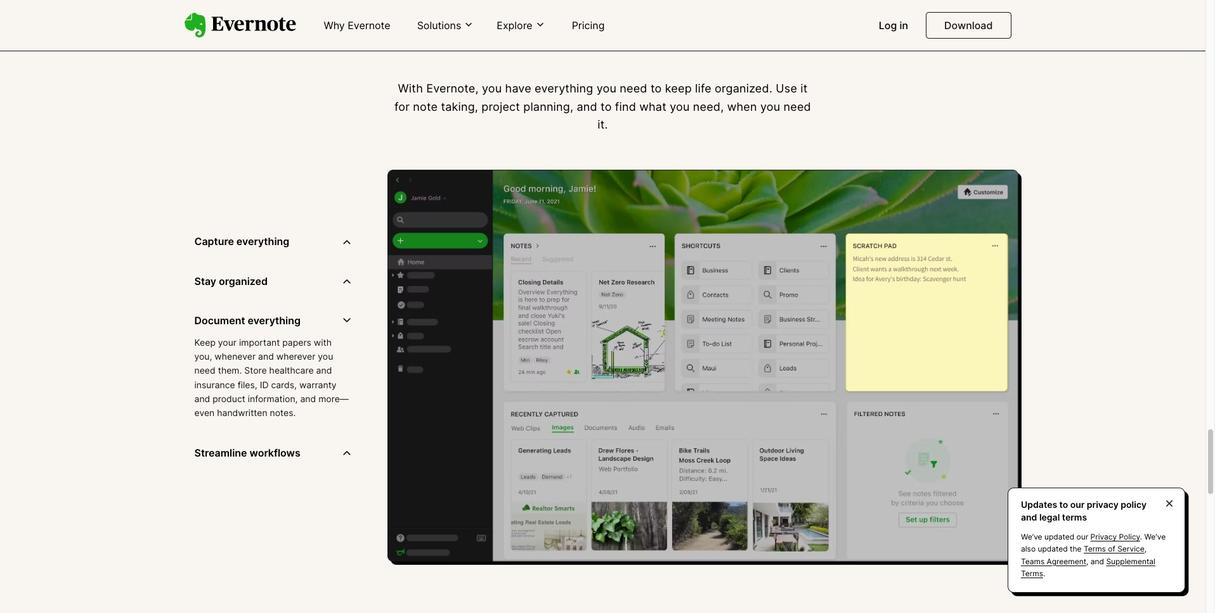 Task type: vqa. For each thing, say whether or not it's contained in the screenshot.
the left FASTER
no



Task type: describe. For each thing, give the bounding box(es) containing it.
you up find
[[597, 82, 616, 95]]

we've inside . we've also updated the
[[1144, 533, 1166, 542]]

pricing
[[572, 19, 605, 32]]

log
[[879, 19, 897, 32]]

supplemental terms link
[[1021, 557, 1155, 579]]

also
[[1021, 545, 1036, 555]]

wherever
[[276, 351, 315, 362]]

service
[[1117, 545, 1144, 555]]

life
[[695, 82, 711, 95]]

cards,
[[271, 380, 297, 390]]

download link
[[926, 12, 1011, 39]]

planning,
[[523, 100, 573, 113]]

the
[[1070, 545, 1082, 555]]

evernote logo image
[[184, 13, 296, 38]]

your
[[218, 337, 237, 348]]

teams agreement link
[[1021, 557, 1086, 567]]

0 vertical spatial updated
[[1044, 533, 1074, 542]]

policy
[[1119, 533, 1140, 542]]

log in link
[[871, 14, 916, 38]]

privacy
[[1090, 533, 1117, 542]]

everything for document everything
[[248, 315, 301, 327]]

when
[[727, 100, 757, 113]]

0 vertical spatial ,
[[1144, 545, 1147, 555]]

our for privacy
[[1070, 500, 1085, 511]]

handwritten
[[217, 408, 267, 419]]

privacy
[[1087, 500, 1119, 511]]

1 vertical spatial ,
[[1086, 557, 1089, 567]]

teams
[[1021, 557, 1045, 567]]

streamline workflows
[[194, 447, 300, 460]]

insurance
[[194, 380, 235, 390]]

find
[[615, 100, 636, 113]]

1 vertical spatial need
[[784, 100, 811, 113]]

explore
[[497, 19, 532, 32]]

. we've also updated the
[[1021, 533, 1166, 555]]

document
[[194, 315, 245, 327]]

store
[[244, 365, 267, 376]]

it
[[801, 82, 808, 95]]

stay organized
[[194, 275, 268, 288]]

. for .
[[1043, 569, 1045, 579]]

0 vertical spatial to
[[651, 82, 662, 95]]

id
[[260, 380, 269, 390]]

our for privacy
[[1077, 533, 1088, 542]]

updates
[[1021, 500, 1057, 511]]

of
[[1108, 545, 1115, 555]]

important
[[239, 337, 280, 348]]

more—
[[318, 394, 349, 405]]

workflows
[[250, 447, 300, 460]]

taking,
[[441, 100, 478, 113]]

0 horizontal spatial evernote
[[348, 19, 390, 32]]

privacy policy link
[[1090, 533, 1140, 542]]

in for log
[[900, 19, 908, 32]]

supplemental terms
[[1021, 557, 1155, 579]]

papers
[[282, 337, 311, 348]]

project
[[482, 100, 520, 113]]

with
[[314, 337, 332, 348]]

you,
[[194, 351, 212, 362]]

terms inside the terms of service , teams agreement , and
[[1084, 545, 1106, 555]]

updated inside . we've also updated the
[[1038, 545, 1068, 555]]

why
[[324, 19, 345, 32]]

everything inside with evernote, you have everything you need to keep life organized. use it for note taking, project planning, and to find what you need, when you need it.
[[535, 82, 593, 95]]

everything for capture everything
[[236, 235, 289, 248]]

organized.
[[715, 82, 772, 95]]

capture inspiration image
[[387, 170, 1021, 566]]

and inside the terms of service , teams agreement , and
[[1091, 557, 1104, 567]]

with
[[398, 82, 423, 95]]

capture everything
[[194, 235, 289, 248]]

1 vertical spatial to
[[601, 100, 612, 113]]

solutions
[[417, 19, 461, 32]]



Task type: locate. For each thing, give the bounding box(es) containing it.
action
[[657, 5, 777, 49]]

note
[[413, 100, 438, 113]]

agreement
[[1047, 557, 1086, 567]]

terms down teams at the bottom right of the page
[[1021, 569, 1043, 579]]

terms
[[1062, 512, 1087, 523]]

evernote
[[428, 5, 604, 49], [348, 19, 390, 32]]

2 we've from the left
[[1144, 533, 1166, 542]]

it.
[[598, 118, 608, 132]]

supplemental
[[1106, 557, 1155, 567]]

and inside updates to our privacy policy and legal terms
[[1021, 512, 1037, 523]]

1 horizontal spatial to
[[651, 82, 662, 95]]

use
[[776, 82, 797, 95]]

why evernote link
[[316, 14, 398, 38]]

information,
[[248, 394, 298, 405]]

warranty
[[299, 380, 336, 390]]

0 horizontal spatial terms
[[1021, 569, 1043, 579]]

you
[[482, 82, 502, 95], [597, 82, 616, 95], [670, 100, 690, 113], [760, 100, 780, 113], [318, 351, 333, 362]]

1 horizontal spatial in
[[900, 19, 908, 32]]

1 vertical spatial our
[[1077, 533, 1088, 542]]

in
[[612, 5, 649, 49], [900, 19, 908, 32]]

files,
[[238, 380, 257, 390]]

product
[[213, 394, 245, 405]]

1 vertical spatial terms
[[1021, 569, 1043, 579]]

you down keep
[[670, 100, 690, 113]]

everything up organized
[[236, 235, 289, 248]]

explore button
[[493, 18, 549, 32]]

need,
[[693, 100, 724, 113]]

policy
[[1121, 500, 1147, 511]]

. down teams agreement link
[[1043, 569, 1045, 579]]

and left find
[[577, 100, 597, 113]]

everything
[[535, 82, 593, 95], [236, 235, 289, 248], [248, 315, 301, 327]]

,
[[1144, 545, 1147, 555], [1086, 557, 1089, 567]]

you up project
[[482, 82, 502, 95]]

capture
[[194, 235, 234, 248]]

. inside . we've also updated the
[[1140, 533, 1142, 542]]

.
[[1140, 533, 1142, 542], [1043, 569, 1045, 579]]

even
[[194, 408, 215, 419]]

0 horizontal spatial need
[[194, 365, 215, 376]]

updated up teams agreement link
[[1038, 545, 1068, 555]]

to up it.
[[601, 100, 612, 113]]

2 vertical spatial everything
[[248, 315, 301, 327]]

download
[[944, 19, 993, 32]]

keep your important papers with you, whenever and wherever you need them. store healthcare and insurance files, id cards, warranty and product information, and more— even handwritten notes.
[[194, 337, 349, 419]]

updated up the
[[1044, 533, 1074, 542]]

in for evernote
[[612, 5, 649, 49]]

have
[[505, 82, 531, 95]]

and up warranty
[[316, 365, 332, 376]]

1 horizontal spatial ,
[[1144, 545, 1147, 555]]

1 horizontal spatial .
[[1140, 533, 1142, 542]]

you down use
[[760, 100, 780, 113]]

and
[[577, 100, 597, 113], [258, 351, 274, 362], [316, 365, 332, 376], [194, 394, 210, 405], [300, 394, 316, 405], [1021, 512, 1037, 523], [1091, 557, 1104, 567]]

terms down privacy
[[1084, 545, 1106, 555]]

you inside keep your important papers with you, whenever and wherever you need them. store healthcare and insurance files, id cards, warranty and product information, and more— even handwritten notes.
[[318, 351, 333, 362]]

0 vertical spatial need
[[620, 82, 647, 95]]

and down updates
[[1021, 512, 1037, 523]]

need down 'you,'
[[194, 365, 215, 376]]

we've right policy
[[1144, 533, 1166, 542]]

need
[[620, 82, 647, 95], [784, 100, 811, 113], [194, 365, 215, 376]]

legal
[[1039, 512, 1060, 523]]

and down warranty
[[300, 394, 316, 405]]

our
[[1070, 500, 1085, 511], [1077, 533, 1088, 542]]

1 horizontal spatial we've
[[1144, 533, 1166, 542]]

. up 'service'
[[1140, 533, 1142, 542]]

stay
[[194, 275, 216, 288]]

notes.
[[270, 408, 296, 419]]

healthcare
[[269, 365, 314, 376]]

solutions button
[[413, 18, 478, 32]]

with evernote, you have everything you need to keep life organized. use it for note taking, project planning, and to find what you need, when you need it.
[[394, 82, 811, 132]]

our inside updates to our privacy policy and legal terms
[[1070, 500, 1085, 511]]

keep
[[194, 337, 216, 348]]

need up find
[[620, 82, 647, 95]]

document everything
[[194, 315, 301, 327]]

everything up planning,
[[535, 82, 593, 95]]

2 horizontal spatial need
[[784, 100, 811, 113]]

to up terms at the right bottom of page
[[1059, 500, 1068, 511]]

to inside updates to our privacy policy and legal terms
[[1059, 500, 1068, 511]]

terms
[[1084, 545, 1106, 555], [1021, 569, 1043, 579]]

0 vertical spatial .
[[1140, 533, 1142, 542]]

1 horizontal spatial terms
[[1084, 545, 1106, 555]]

whenever
[[215, 351, 256, 362]]

we've
[[1021, 533, 1042, 542], [1144, 533, 1166, 542]]

in right pricing on the top of page
[[612, 5, 649, 49]]

2 vertical spatial need
[[194, 365, 215, 376]]

why evernote
[[324, 19, 390, 32]]

0 vertical spatial our
[[1070, 500, 1085, 511]]

terms of service link
[[1084, 545, 1144, 555]]

1 horizontal spatial need
[[620, 82, 647, 95]]

evernote,
[[426, 82, 479, 95]]

what
[[639, 100, 666, 113]]

need inside keep your important papers with you, whenever and wherever you need them. store healthcare and insurance files, id cards, warranty and product information, and more— even handwritten notes.
[[194, 365, 215, 376]]

and down important
[[258, 351, 274, 362]]

you down with
[[318, 351, 333, 362]]

evernote in action
[[428, 5, 777, 49]]

0 vertical spatial terms
[[1084, 545, 1106, 555]]

0 horizontal spatial .
[[1043, 569, 1045, 579]]

, down . we've also updated the
[[1086, 557, 1089, 567]]

keep
[[665, 82, 692, 95]]

evernote up have
[[428, 5, 604, 49]]

evernote right why
[[348, 19, 390, 32]]

, up supplemental
[[1144, 545, 1147, 555]]

to
[[651, 82, 662, 95], [601, 100, 612, 113], [1059, 500, 1068, 511]]

1 horizontal spatial evernote
[[428, 5, 604, 49]]

2 vertical spatial to
[[1059, 500, 1068, 511]]

our up terms at the right bottom of page
[[1070, 500, 1085, 511]]

need down it
[[784, 100, 811, 113]]

everything up important
[[248, 315, 301, 327]]

0 horizontal spatial in
[[612, 5, 649, 49]]

1 vertical spatial everything
[[236, 235, 289, 248]]

and up even
[[194, 394, 210, 405]]

to up what
[[651, 82, 662, 95]]

. for . we've also updated the
[[1140, 533, 1142, 542]]

for
[[394, 100, 410, 113]]

terms of service , teams agreement , and
[[1021, 545, 1147, 567]]

our up the
[[1077, 533, 1088, 542]]

them.
[[218, 365, 242, 376]]

and inside with evernote, you have everything you need to keep life organized. use it for note taking, project planning, and to find what you need, when you need it.
[[577, 100, 597, 113]]

0 horizontal spatial to
[[601, 100, 612, 113]]

log in
[[879, 19, 908, 32]]

terms inside supplemental terms
[[1021, 569, 1043, 579]]

pricing link
[[564, 14, 612, 38]]

0 horizontal spatial we've
[[1021, 533, 1042, 542]]

2 horizontal spatial to
[[1059, 500, 1068, 511]]

1 vertical spatial updated
[[1038, 545, 1068, 555]]

0 vertical spatial everything
[[535, 82, 593, 95]]

1 vertical spatial .
[[1043, 569, 1045, 579]]

updates to our privacy policy and legal terms
[[1021, 500, 1147, 523]]

updated
[[1044, 533, 1074, 542], [1038, 545, 1068, 555]]

organized
[[219, 275, 268, 288]]

and down . we've also updated the
[[1091, 557, 1104, 567]]

we've up also
[[1021, 533, 1042, 542]]

streamline
[[194, 447, 247, 460]]

in right the log
[[900, 19, 908, 32]]

in inside 'log in' link
[[900, 19, 908, 32]]

1 we've from the left
[[1021, 533, 1042, 542]]

0 horizontal spatial ,
[[1086, 557, 1089, 567]]

we've updated our privacy policy
[[1021, 533, 1140, 542]]



